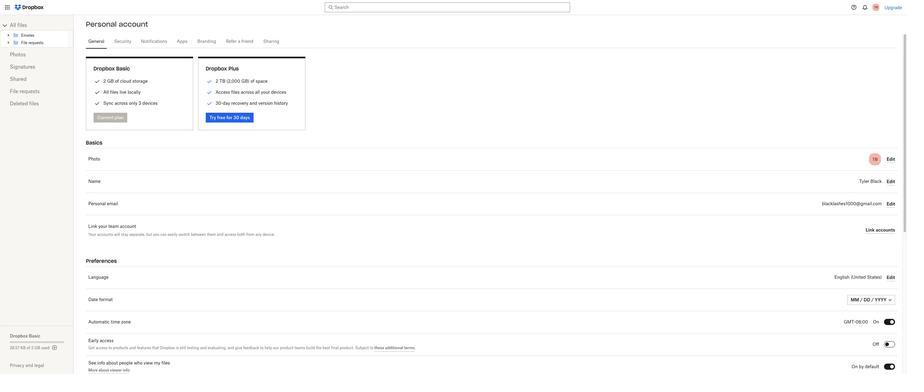 Task type: locate. For each thing, give the bounding box(es) containing it.
access left both
[[225, 233, 237, 237]]

files down (2,000
[[231, 90, 240, 95]]

group containing emotes
[[1, 30, 74, 48]]

gb left used
[[34, 347, 40, 351]]

Search text field
[[335, 4, 559, 11]]

info down people
[[123, 369, 130, 373]]

of right kb
[[27, 347, 30, 351]]

these additional terms button
[[375, 345, 415, 352]]

upgrade
[[885, 5, 903, 10]]

and left 'legal' at the left bottom of the page
[[26, 363, 33, 369]]

2 horizontal spatial to
[[370, 347, 374, 350]]

1 horizontal spatial all
[[103, 90, 109, 95]]

1 horizontal spatial file
[[21, 41, 28, 45]]

accounts for link
[[877, 228, 896, 233]]

files inside tree
[[17, 23, 27, 28]]

across down all files live locally
[[115, 101, 128, 106]]

recommended image
[[206, 78, 213, 85], [206, 89, 213, 96]]

1 horizontal spatial link
[[867, 228, 876, 233]]

tb left (2,000
[[220, 79, 226, 84]]

testing
[[187, 347, 199, 350]]

1 vertical spatial recommended image
[[206, 89, 213, 96]]

recommended image up recommended icon
[[206, 89, 213, 96]]

file requests
[[21, 41, 44, 45], [10, 89, 40, 94]]

0 vertical spatial file
[[21, 41, 28, 45]]

0 horizontal spatial gb
[[34, 347, 40, 351]]

2 for dropbox plus
[[216, 79, 218, 84]]

dropbox plus
[[206, 66, 239, 72]]

0 vertical spatial devices
[[271, 90, 287, 95]]

0 horizontal spatial all
[[10, 23, 16, 28]]

2 up all files live locally
[[103, 79, 106, 84]]

of
[[115, 79, 119, 84], [251, 79, 255, 84], [27, 347, 30, 351]]

files right deleted
[[29, 102, 39, 107]]

file requests link up photos link
[[13, 39, 68, 46]]

file requests link
[[13, 39, 68, 46], [10, 86, 64, 98]]

1 vertical spatial file
[[10, 89, 18, 94]]

tab list
[[86, 33, 898, 49]]

0 horizontal spatial accounts
[[97, 233, 113, 237]]

personal for personal email
[[88, 202, 106, 207]]

dropbox basic up the 2 gb of cloud storage
[[94, 66, 130, 72]]

edit button for tyler black
[[888, 178, 896, 186]]

personal account
[[86, 20, 148, 29]]

devices right 3
[[143, 101, 158, 106]]

file requests link up the deleted files
[[10, 86, 64, 98]]

tyler black
[[860, 180, 883, 184]]

0 vertical spatial about
[[106, 362, 118, 366]]

mm
[[852, 298, 860, 303]]

automatic time zone
[[88, 321, 131, 325]]

info right see
[[97, 362, 105, 366]]

sync
[[103, 101, 114, 106]]

1 horizontal spatial accounts
[[877, 228, 896, 233]]

get
[[88, 347, 95, 350]]

tb inside dropdown button
[[875, 5, 879, 9]]

try free for 30 days button
[[206, 113, 254, 123]]

1 recommended image from the top
[[206, 78, 213, 85]]

link inside button
[[867, 228, 876, 233]]

and left the "features" at left
[[130, 347, 136, 350]]

0 vertical spatial all
[[10, 23, 16, 28]]

them
[[207, 233, 216, 237]]

across left all
[[241, 90, 254, 95]]

4 edit from the top
[[888, 275, 896, 280]]

easily
[[168, 233, 178, 237]]

all inside tree
[[10, 23, 16, 28]]

all down the dropbox logo - go to the homepage in the top left of the page
[[10, 23, 16, 28]]

personal up general
[[86, 20, 117, 29]]

link accounts button
[[867, 227, 896, 234]]

to left help
[[260, 347, 264, 350]]

upgrade link
[[885, 5, 903, 10]]

on by default
[[852, 366, 880, 370]]

0 vertical spatial basic
[[116, 66, 130, 72]]

still
[[180, 347, 186, 350]]

will
[[114, 233, 120, 237]]

emotes
[[21, 34, 34, 37]]

files for access files across all your devices
[[231, 90, 240, 95]]

1 vertical spatial tb
[[220, 79, 226, 84]]

0 vertical spatial info
[[97, 362, 105, 366]]

0 vertical spatial across
[[241, 90, 254, 95]]

security tab
[[112, 34, 134, 49]]

0 vertical spatial dropbox basic
[[94, 66, 130, 72]]

file inside group
[[21, 41, 28, 45]]

days
[[240, 115, 250, 120]]

.
[[415, 347, 416, 350]]

0 horizontal spatial on
[[852, 366, 859, 370]]

2 edit from the top
[[888, 179, 896, 184]]

3 edit from the top
[[888, 202, 896, 207]]

files inside see info about people who view my files more about viewer info
[[162, 362, 170, 366]]

devices
[[271, 90, 287, 95], [143, 101, 158, 106]]

0 horizontal spatial your
[[98, 225, 107, 229]]

recommended image for access
[[206, 89, 213, 96]]

basic up 28.57 kb of 2 gb used
[[29, 334, 40, 339]]

link accounts
[[867, 228, 896, 233]]

0 vertical spatial requests
[[29, 41, 44, 45]]

all
[[255, 90, 260, 95]]

both
[[238, 233, 245, 237]]

feedback
[[243, 347, 259, 350]]

requests up the deleted files
[[20, 89, 40, 94]]

you
[[153, 233, 159, 237]]

gmt-08:00
[[845, 321, 869, 325]]

your left 'team'
[[98, 225, 107, 229]]

teams
[[295, 347, 305, 350]]

3 to from the left
[[370, 347, 374, 350]]

0 horizontal spatial basic
[[29, 334, 40, 339]]

tb up black
[[873, 157, 879, 162]]

link for link accounts
[[867, 228, 876, 233]]

/ right dd
[[872, 298, 875, 303]]

early access get access to products and features that dropbox is still testing and evaluating, and give feedback to help our product teams build the best final product. subject to these additional terms .
[[88, 339, 416, 351]]

2 to from the left
[[260, 347, 264, 350]]

1 horizontal spatial on
[[874, 321, 880, 325]]

about up more about viewer info button
[[106, 362, 118, 366]]

get more space image
[[51, 345, 58, 352]]

preferences
[[86, 258, 117, 265]]

on left by
[[852, 366, 859, 370]]

zone
[[121, 321, 131, 325]]

language
[[88, 276, 109, 280]]

1 horizontal spatial /
[[872, 298, 875, 303]]

/ left dd
[[861, 298, 863, 303]]

dropbox up the 2 gb of cloud storage
[[94, 66, 115, 72]]

access right get
[[96, 347, 108, 350]]

1 horizontal spatial across
[[241, 90, 254, 95]]

all files tree
[[1, 21, 74, 48]]

the
[[316, 347, 322, 350]]

requests down the emotes link
[[29, 41, 44, 45]]

files for deleted files
[[29, 102, 39, 107]]

1 edit from the top
[[888, 157, 896, 162]]

group
[[1, 30, 74, 48]]

files for all files
[[17, 23, 27, 28]]

on
[[874, 321, 880, 325], [852, 366, 859, 370]]

2 vertical spatial access
[[96, 347, 108, 350]]

2 edit button from the top
[[888, 178, 896, 186]]

notifications
[[141, 40, 167, 44]]

people
[[119, 362, 133, 366]]

2 right kb
[[31, 347, 33, 351]]

gb left cloud
[[107, 79, 114, 84]]

gb
[[107, 79, 114, 84], [34, 347, 40, 351]]

dropbox left the plus
[[206, 66, 227, 72]]

file requests up the deleted files
[[10, 89, 40, 94]]

0 horizontal spatial devices
[[143, 101, 158, 106]]

3
[[139, 101, 141, 106]]

1 vertical spatial personal
[[88, 202, 106, 207]]

files up emotes
[[17, 23, 27, 28]]

0 vertical spatial your
[[261, 90, 270, 95]]

english (united states)
[[835, 276, 883, 280]]

2 up access
[[216, 79, 218, 84]]

files left the live
[[110, 90, 119, 95]]

1 vertical spatial devices
[[143, 101, 158, 106]]

recommended image down dropbox plus
[[206, 78, 213, 85]]

tyler
[[860, 180, 870, 184]]

edit for tyler black
[[888, 179, 896, 184]]

basic up the 2 gb of cloud storage
[[116, 66, 130, 72]]

account up the stay
[[120, 225, 136, 229]]

0 horizontal spatial 2
[[31, 347, 33, 351]]

access right 'early'
[[100, 339, 114, 344]]

privacy and legal link
[[10, 363, 74, 369]]

and left give
[[228, 347, 234, 350]]

30-day recovery and version history
[[216, 101, 288, 106]]

0 vertical spatial personal
[[86, 20, 117, 29]]

but
[[146, 233, 152, 237]]

1 horizontal spatial your
[[261, 90, 270, 95]]

tab list containing general
[[86, 33, 898, 49]]

accounts inside button
[[877, 228, 896, 233]]

files right my at the left bottom
[[162, 362, 170, 366]]

tb left the upgrade
[[875, 5, 879, 9]]

across
[[241, 90, 254, 95], [115, 101, 128, 106]]

personal
[[86, 20, 117, 29], [88, 202, 106, 207]]

0 horizontal spatial dropbox basic
[[10, 334, 40, 339]]

mm / dd / yyyy button
[[848, 296, 896, 305]]

1 vertical spatial info
[[123, 369, 130, 373]]

1 horizontal spatial to
[[260, 347, 264, 350]]

on for on by default
[[852, 366, 859, 370]]

4 edit button from the top
[[888, 274, 896, 282]]

dropbox up 28.57
[[10, 334, 28, 339]]

1 horizontal spatial gb
[[107, 79, 114, 84]]

0 vertical spatial file requests link
[[13, 39, 68, 46]]

and right them
[[217, 233, 224, 237]]

file down emotes
[[21, 41, 28, 45]]

1 horizontal spatial of
[[115, 79, 119, 84]]

of right gb)
[[251, 79, 255, 84]]

give
[[235, 347, 242, 350]]

0 horizontal spatial link
[[88, 225, 97, 229]]

live
[[120, 90, 127, 95]]

blacklashes1000@gmail.com
[[823, 202, 883, 207]]

file requests down emotes
[[21, 41, 44, 45]]

to left products
[[109, 347, 112, 350]]

these
[[375, 346, 385, 351]]

/
[[861, 298, 863, 303], [872, 298, 875, 303]]

separate,
[[130, 233, 145, 237]]

0 horizontal spatial /
[[861, 298, 863, 303]]

(2,000
[[227, 79, 240, 84]]

0 vertical spatial recommended image
[[206, 78, 213, 85]]

1 horizontal spatial basic
[[116, 66, 130, 72]]

gmt-
[[845, 321, 856, 325]]

1 vertical spatial about
[[99, 369, 109, 373]]

0 horizontal spatial of
[[27, 347, 30, 351]]

0 vertical spatial file requests
[[21, 41, 44, 45]]

of left cloud
[[115, 79, 119, 84]]

dropbox basic up kb
[[10, 334, 40, 339]]

all files live locally
[[103, 90, 141, 95]]

0 horizontal spatial to
[[109, 347, 112, 350]]

account up security
[[119, 20, 148, 29]]

on right '08:00'
[[874, 321, 880, 325]]

edit button for english (united states)
[[888, 274, 896, 282]]

1 vertical spatial on
[[852, 366, 859, 370]]

more about viewer info button
[[88, 368, 130, 375]]

recommended image
[[206, 100, 213, 107]]

and down 'access files across all your devices'
[[250, 101, 257, 106]]

1 vertical spatial across
[[115, 101, 128, 106]]

your right all
[[261, 90, 270, 95]]

devices up history
[[271, 90, 287, 95]]

your
[[88, 233, 96, 237]]

edit
[[888, 157, 896, 162], [888, 179, 896, 184], [888, 202, 896, 207], [888, 275, 896, 280]]

file down shared
[[10, 89, 18, 94]]

3 edit button from the top
[[888, 201, 896, 208]]

all files link
[[10, 21, 74, 30]]

and
[[250, 101, 257, 106], [217, 233, 224, 237], [130, 347, 136, 350], [200, 347, 207, 350], [228, 347, 234, 350], [26, 363, 33, 369]]

2 horizontal spatial 2
[[216, 79, 218, 84]]

access
[[225, 233, 237, 237], [100, 339, 114, 344], [96, 347, 108, 350]]

1 horizontal spatial devices
[[271, 90, 287, 95]]

1 horizontal spatial 2
[[103, 79, 106, 84]]

0 vertical spatial tb
[[875, 5, 879, 9]]

friend
[[242, 40, 254, 44]]

gb)
[[242, 79, 250, 84]]

1 vertical spatial basic
[[29, 334, 40, 339]]

1 vertical spatial gb
[[34, 347, 40, 351]]

dropbox basic
[[94, 66, 130, 72], [10, 334, 40, 339]]

0 vertical spatial on
[[874, 321, 880, 325]]

to left these
[[370, 347, 374, 350]]

day
[[223, 101, 230, 106]]

1 vertical spatial all
[[103, 90, 109, 95]]

subject
[[356, 347, 369, 350]]

dropbox left is
[[160, 347, 175, 350]]

0 horizontal spatial info
[[97, 362, 105, 366]]

space
[[256, 79, 268, 84]]

1 vertical spatial your
[[98, 225, 107, 229]]

1 vertical spatial dropbox basic
[[10, 334, 40, 339]]

view
[[144, 362, 153, 366]]

link for link your team account
[[88, 225, 97, 229]]

1 vertical spatial access
[[100, 339, 114, 344]]

all up sync at the top
[[103, 90, 109, 95]]

about right more
[[99, 369, 109, 373]]

team
[[109, 225, 119, 229]]

your
[[261, 90, 270, 95], [98, 225, 107, 229]]

refer a friend tab
[[224, 34, 256, 49]]

personal left email
[[88, 202, 106, 207]]

0 horizontal spatial across
[[115, 101, 128, 106]]

1 horizontal spatial dropbox basic
[[94, 66, 130, 72]]

build
[[306, 347, 315, 350]]

2 recommended image from the top
[[206, 89, 213, 96]]



Task type: describe. For each thing, give the bounding box(es) containing it.
1 edit button from the top
[[888, 156, 896, 163]]

that
[[152, 347, 159, 350]]

2 horizontal spatial of
[[251, 79, 255, 84]]

version
[[259, 101, 273, 106]]

shared link
[[10, 73, 64, 86]]

for
[[227, 115, 233, 120]]

help
[[265, 347, 272, 350]]

2 tb (2,000 gb) of space
[[216, 79, 268, 84]]

and right testing
[[200, 347, 207, 350]]

0 vertical spatial gb
[[107, 79, 114, 84]]

automatic
[[88, 321, 110, 325]]

on for on
[[874, 321, 880, 325]]

plus
[[229, 66, 239, 72]]

of for 28.57 kb of 2 gb used
[[27, 347, 30, 351]]

more
[[88, 369, 98, 373]]

1 vertical spatial requests
[[20, 89, 40, 94]]

2 vertical spatial tb
[[873, 157, 879, 162]]

all files
[[10, 23, 27, 28]]

30
[[234, 115, 239, 120]]

(united
[[852, 276, 867, 280]]

notifications tab
[[139, 34, 170, 49]]

try
[[210, 115, 216, 120]]

between
[[191, 233, 206, 237]]

sync across only 3 devices
[[103, 101, 158, 106]]

edit button for blacklashes1000@gmail.com
[[888, 201, 896, 208]]

a
[[238, 40, 241, 44]]

our
[[273, 347, 279, 350]]

legal
[[34, 363, 44, 369]]

dropbox inside early access get access to products and features that dropbox is still testing and evaluating, and give feedback to help our product teams build the best final product. subject to these additional terms .
[[160, 347, 175, 350]]

access
[[216, 90, 230, 95]]

cloud
[[120, 79, 131, 84]]

device.
[[263, 233, 275, 237]]

format
[[99, 298, 113, 303]]

see
[[88, 362, 96, 366]]

sharing tab
[[261, 34, 282, 49]]

evaluating,
[[208, 347, 227, 350]]

28.57
[[10, 347, 19, 351]]

2 gb of cloud storage
[[103, 79, 148, 84]]

kb
[[20, 347, 26, 351]]

refer a friend
[[226, 40, 254, 44]]

accounts for your
[[97, 233, 113, 237]]

used
[[41, 347, 50, 351]]

personal email
[[88, 202, 118, 207]]

1 vertical spatial file requests
[[10, 89, 40, 94]]

dd
[[865, 298, 871, 303]]

privacy and legal
[[10, 363, 44, 369]]

locally
[[128, 90, 141, 95]]

final
[[331, 347, 339, 350]]

deleted files link
[[10, 98, 64, 110]]

sharing
[[263, 40, 280, 44]]

2 / from the left
[[872, 298, 875, 303]]

photo
[[88, 157, 100, 162]]

1 vertical spatial file requests link
[[10, 86, 64, 98]]

0 horizontal spatial file
[[10, 89, 18, 94]]

product.
[[340, 347, 355, 350]]

1 / from the left
[[861, 298, 863, 303]]

branding tab
[[195, 34, 219, 49]]

date
[[88, 298, 98, 303]]

apps tab
[[175, 34, 190, 49]]

english
[[835, 276, 850, 280]]

link your team account
[[88, 225, 136, 229]]

stay
[[121, 233, 129, 237]]

terms
[[405, 346, 415, 351]]

dropbox logo - go to the homepage image
[[12, 2, 46, 12]]

0 vertical spatial access
[[225, 233, 237, 237]]

states)
[[868, 276, 883, 280]]

global header element
[[0, 0, 908, 15]]

my
[[154, 362, 160, 366]]

basics
[[86, 140, 102, 146]]

free
[[217, 115, 226, 120]]

photos link
[[10, 49, 64, 61]]

yyyy
[[876, 298, 887, 303]]

time
[[111, 321, 120, 325]]

personal for personal account
[[86, 20, 117, 29]]

recommended image for 2
[[206, 78, 213, 85]]

all for all files
[[10, 23, 16, 28]]

file requests inside all files tree
[[21, 41, 44, 45]]

try free for 30 days
[[210, 115, 250, 120]]

best
[[323, 347, 330, 350]]

0 vertical spatial account
[[119, 20, 148, 29]]

by
[[860, 366, 865, 370]]

files for all files live locally
[[110, 90, 119, 95]]

date format
[[88, 298, 113, 303]]

general tab
[[86, 34, 107, 49]]

1 to from the left
[[109, 347, 112, 350]]

any
[[256, 233, 262, 237]]

of for 2 gb of cloud storage
[[115, 79, 119, 84]]

edit for blacklashes1000@gmail.com
[[888, 202, 896, 207]]

tb button
[[872, 2, 882, 12]]

history
[[274, 101, 288, 106]]

is
[[176, 347, 179, 350]]

deleted files
[[10, 102, 39, 107]]

edit for english (united states)
[[888, 275, 896, 280]]

email
[[107, 202, 118, 207]]

signatures
[[10, 65, 35, 70]]

emotes link
[[13, 32, 68, 39]]

viewer
[[110, 369, 122, 373]]

branding
[[198, 40, 216, 44]]

general
[[88, 40, 104, 44]]

all for all files live locally
[[103, 90, 109, 95]]

requests inside all files tree
[[29, 41, 44, 45]]

2 for dropbox basic
[[103, 79, 106, 84]]

1 horizontal spatial info
[[123, 369, 130, 373]]

1 vertical spatial account
[[120, 225, 136, 229]]

08:00
[[856, 321, 869, 325]]

recovery
[[231, 101, 249, 106]]

security
[[114, 40, 131, 44]]

apps
[[177, 40, 188, 44]]

name
[[88, 180, 101, 184]]



Task type: vqa. For each thing, say whether or not it's contained in the screenshot.
Modified to the middle
no



